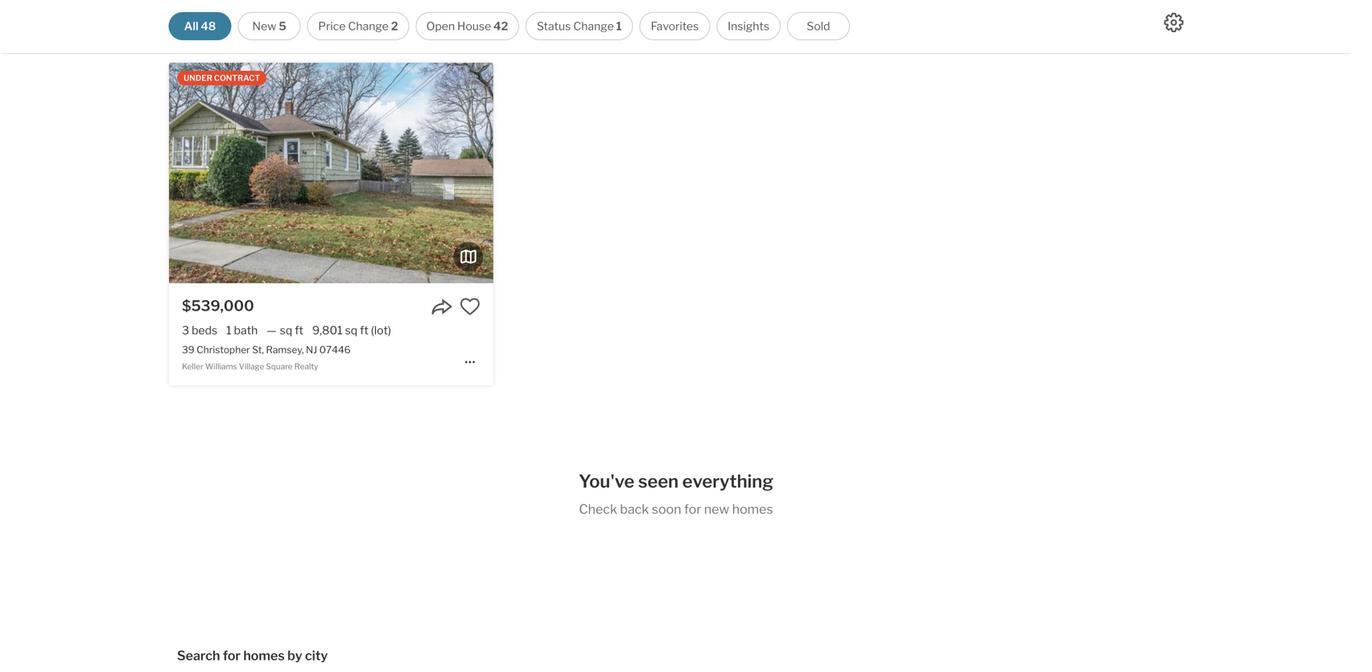 Task type: describe. For each thing, give the bounding box(es) containing it.
ft for — sq ft
[[295, 323, 303, 337]]

soon
[[652, 501, 681, 517]]

new for 12n,
[[636, 2, 657, 14]]

bath
[[234, 323, 258, 337]]

favorite button image
[[460, 296, 481, 317]]

— sq ft
[[267, 323, 303, 337]]

open house 42
[[426, 19, 508, 33]]

change for 1
[[573, 19, 614, 33]]

llc
[[675, 20, 690, 29]]

you've seen everything
[[579, 470, 773, 492]]

compass
[[182, 20, 217, 29]]

10025
[[374, 2, 404, 14]]

(lot)
[[371, 323, 391, 337]]

square
[[266, 362, 293, 371]]

ny for 10025
[[358, 2, 372, 14]]

2h,
[[294, 2, 309, 14]]

2 photo of 39 christopher st, ramsey, nj 07446 image from the left
[[493, 63, 818, 283]]

house
[[457, 19, 491, 33]]

5
[[279, 19, 286, 33]]

Sold radio
[[787, 12, 850, 40]]

1 inside status change option
[[616, 19, 622, 33]]

price
[[318, 19, 346, 33]]

new inside new radio
[[252, 19, 276, 33]]

ny for 10023
[[684, 2, 697, 14]]

All radio
[[169, 12, 231, 40]]

w inside the 165 w 66th st unit 12n, new york, ny 10023 brown harris stevens residential sales llc
[[546, 2, 556, 14]]

3
[[182, 323, 189, 337]]

10023
[[700, 2, 729, 14]]

ramsey,
[[266, 344, 304, 356]]

all
[[184, 19, 198, 33]]

price change 2
[[318, 19, 398, 33]]

sq for 9,801
[[345, 323, 357, 337]]

for
[[684, 501, 701, 517]]

New radio
[[238, 12, 301, 40]]

39
[[182, 344, 195, 356]]

unit for 12n,
[[594, 2, 613, 14]]

brown
[[527, 20, 551, 29]]

ft for 9,801 sq ft (lot)
[[360, 323, 369, 337]]

9,801 sq ft (lot)
[[312, 323, 391, 337]]

new for 2h,
[[311, 2, 332, 14]]

Insights radio
[[716, 12, 781, 40]]

homes
[[732, 501, 773, 517]]

165 w 66th st unit 12n, new york, ny 10023 brown harris stevens residential sales llc
[[527, 2, 729, 29]]

$539,000
[[182, 297, 254, 315]]

07446
[[319, 344, 351, 356]]

open
[[426, 19, 455, 33]]

keller
[[182, 362, 203, 371]]

66th
[[558, 2, 580, 14]]

seen
[[638, 470, 679, 492]]

beds
[[192, 323, 217, 337]]

sold
[[807, 19, 830, 33]]

york, for 10025
[[334, 2, 356, 14]]



Task type: locate. For each thing, give the bounding box(es) containing it.
york, inside 444 central park w unit 2h, new york, ny 10025 compass
[[334, 2, 356, 14]]

1 bath
[[226, 323, 258, 337]]

new right "12n,"
[[636, 2, 657, 14]]

0 vertical spatial 1
[[616, 19, 622, 33]]

2 horizontal spatial new
[[636, 2, 657, 14]]

unit right st
[[594, 2, 613, 14]]

1 horizontal spatial ny
[[684, 2, 697, 14]]

0 horizontal spatial change
[[348, 19, 389, 33]]

48
[[201, 19, 216, 33]]

1 horizontal spatial york,
[[659, 2, 682, 14]]

village
[[239, 362, 264, 371]]

1 ft from the left
[[295, 323, 303, 337]]

change down st
[[573, 19, 614, 33]]

change left 2
[[348, 19, 389, 33]]

check
[[579, 501, 617, 517]]

ft up ramsey,
[[295, 323, 303, 337]]

ny inside the 165 w 66th st unit 12n, new york, ny 10023 brown harris stevens residential sales llc
[[684, 2, 697, 14]]

ft left (lot)
[[360, 323, 369, 337]]

2
[[391, 19, 398, 33]]

new 5
[[252, 19, 286, 33]]

ny up price change 2
[[358, 2, 372, 14]]

unit
[[273, 2, 292, 14], [594, 2, 613, 14]]

christopher
[[197, 344, 250, 356]]

st,
[[252, 344, 264, 356]]

ny up llc
[[684, 2, 697, 14]]

0 horizontal spatial york,
[[334, 2, 356, 14]]

1
[[616, 19, 622, 33], [226, 323, 232, 337]]

2 w from the left
[[546, 2, 556, 14]]

realty
[[294, 362, 318, 371]]

change for 2
[[348, 19, 389, 33]]

Favorites radio
[[640, 12, 710, 40]]

harris
[[553, 20, 575, 29]]

new right 2h, on the left of the page
[[311, 2, 332, 14]]

change
[[348, 19, 389, 33], [573, 19, 614, 33]]

option group containing all
[[169, 12, 850, 40]]

1 horizontal spatial new
[[311, 2, 332, 14]]

0 horizontal spatial sq
[[280, 323, 292, 337]]

everything
[[682, 470, 773, 492]]

option group
[[169, 12, 850, 40]]

1 horizontal spatial change
[[573, 19, 614, 33]]

nj
[[306, 344, 317, 356]]

0 horizontal spatial 1
[[226, 323, 232, 337]]

Price Change radio
[[307, 12, 409, 40]]

york, up sales
[[659, 2, 682, 14]]

42
[[493, 19, 508, 33]]

favorite button checkbox
[[460, 296, 481, 317]]

1 horizontal spatial sq
[[345, 323, 357, 337]]

9,801
[[312, 323, 343, 337]]

0 horizontal spatial unit
[[273, 2, 292, 14]]

—
[[267, 323, 277, 337]]

444 central park w unit 2h, new york, ny 10025 compass
[[182, 2, 404, 29]]

residential
[[609, 20, 651, 29]]

444
[[182, 2, 201, 14]]

new inside 444 central park w unit 2h, new york, ny 10025 compass
[[311, 2, 332, 14]]

39 christopher st, ramsey, nj 07446 keller williams village square realty
[[182, 344, 351, 371]]

w
[[261, 2, 271, 14], [546, 2, 556, 14]]

change inside status change option
[[573, 19, 614, 33]]

under contract
[[184, 73, 260, 83]]

york, for 10023
[[659, 2, 682, 14]]

unit inside 444 central park w unit 2h, new york, ny 10025 compass
[[273, 2, 292, 14]]

3 beds
[[182, 323, 217, 337]]

all 48
[[184, 19, 216, 33]]

stevens
[[577, 20, 607, 29]]

ny
[[358, 2, 372, 14], [684, 2, 697, 14]]

1 horizontal spatial unit
[[594, 2, 613, 14]]

2 unit from the left
[[594, 2, 613, 14]]

central
[[203, 2, 236, 14]]

2 sq from the left
[[345, 323, 357, 337]]

1 vertical spatial 1
[[226, 323, 232, 337]]

0 horizontal spatial new
[[252, 19, 276, 33]]

new left 5
[[252, 19, 276, 33]]

1 horizontal spatial w
[[546, 2, 556, 14]]

1 ny from the left
[[358, 2, 372, 14]]

1 sq from the left
[[280, 323, 292, 337]]

2 ny from the left
[[684, 2, 697, 14]]

165
[[527, 2, 544, 14]]

sq for —
[[280, 323, 292, 337]]

york, inside the 165 w 66th st unit 12n, new york, ny 10023 brown harris stevens residential sales llc
[[659, 2, 682, 14]]

york, up price
[[334, 2, 356, 14]]

0 horizontal spatial ny
[[358, 2, 372, 14]]

park
[[238, 2, 259, 14]]

check back soon for new homes
[[579, 501, 773, 517]]

contract
[[214, 73, 260, 83]]

back
[[620, 501, 649, 517]]

2 change from the left
[[573, 19, 614, 33]]

1 left the bath
[[226, 323, 232, 337]]

new inside the 165 w 66th st unit 12n, new york, ny 10023 brown harris stevens residential sales llc
[[636, 2, 657, 14]]

york,
[[334, 2, 356, 14], [659, 2, 682, 14]]

1 unit from the left
[[273, 2, 292, 14]]

12n,
[[615, 2, 634, 14]]

status
[[537, 19, 571, 33]]

st
[[582, 2, 592, 14]]

sq right 9,801 at the left of page
[[345, 323, 357, 337]]

Open House radio
[[416, 12, 519, 40]]

ny inside 444 central park w unit 2h, new york, ny 10025 compass
[[358, 2, 372, 14]]

sq
[[280, 323, 292, 337], [345, 323, 357, 337]]

new
[[311, 2, 332, 14], [636, 2, 657, 14], [252, 19, 276, 33]]

new
[[704, 501, 729, 517]]

1 horizontal spatial ft
[[360, 323, 369, 337]]

change inside price change radio
[[348, 19, 389, 33]]

1 photo of 39 christopher st, ramsey, nj 07446 image from the left
[[169, 63, 494, 283]]

w right 165 at left
[[546, 2, 556, 14]]

1 w from the left
[[261, 2, 271, 14]]

ft
[[295, 323, 303, 337], [360, 323, 369, 337]]

0 horizontal spatial ft
[[295, 323, 303, 337]]

1 down "12n,"
[[616, 19, 622, 33]]

1 change from the left
[[348, 19, 389, 33]]

sq right —
[[280, 323, 292, 337]]

1 horizontal spatial 1
[[616, 19, 622, 33]]

unit inside the 165 w 66th st unit 12n, new york, ny 10023 brown harris stevens residential sales llc
[[594, 2, 613, 14]]

Status Change radio
[[525, 12, 633, 40]]

0 horizontal spatial w
[[261, 2, 271, 14]]

2 ft from the left
[[360, 323, 369, 337]]

favorites
[[651, 19, 699, 33]]

1 york, from the left
[[334, 2, 356, 14]]

under
[[184, 73, 212, 83]]

unit for 2h,
[[273, 2, 292, 14]]

2 york, from the left
[[659, 2, 682, 14]]

w inside 444 central park w unit 2h, new york, ny 10025 compass
[[261, 2, 271, 14]]

williams
[[205, 362, 237, 371]]

w right the park
[[261, 2, 271, 14]]

photo of 39 christopher st, ramsey, nj 07446 image
[[169, 63, 494, 283], [493, 63, 818, 283]]

unit up 5
[[273, 2, 292, 14]]

you've
[[579, 470, 634, 492]]

insights
[[728, 19, 769, 33]]

status change 1
[[537, 19, 622, 33]]

sales
[[653, 20, 673, 29]]



Task type: vqa. For each thing, say whether or not it's contained in the screenshot.
Brown
yes



